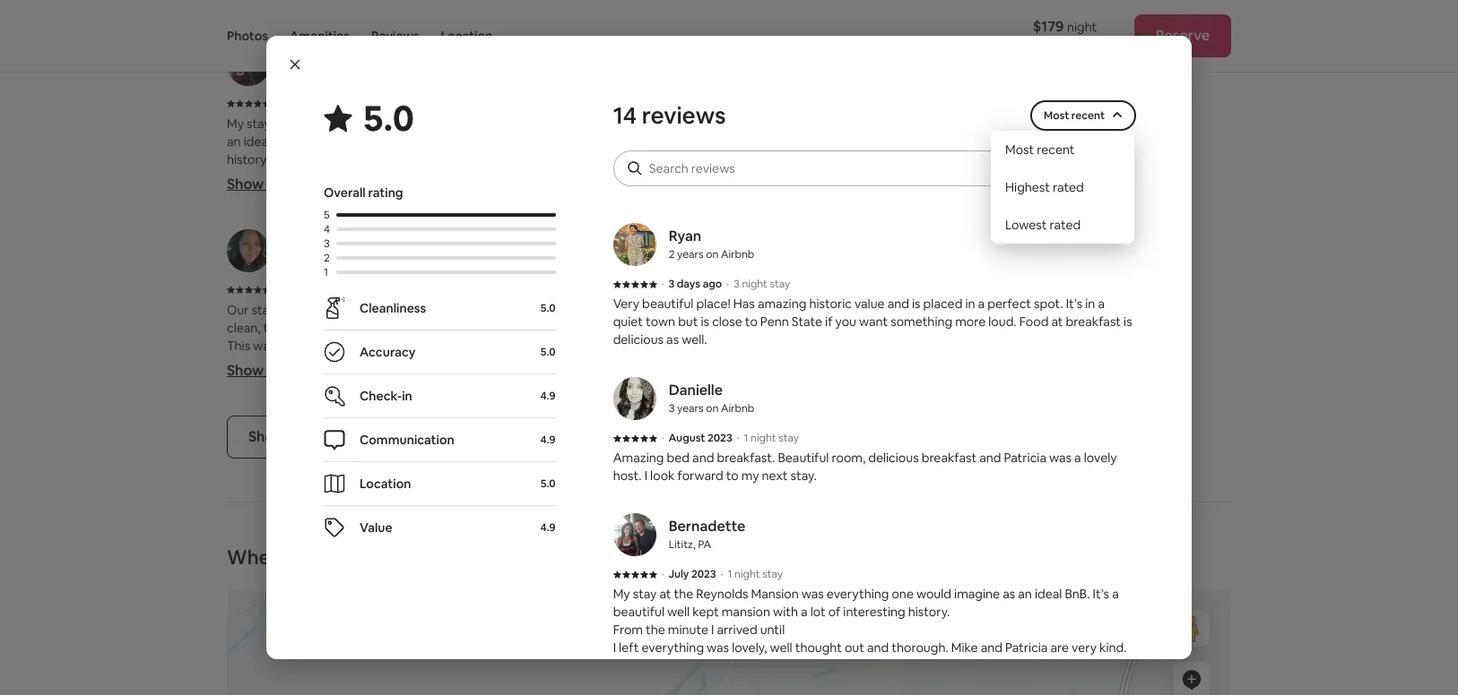 Task type: locate. For each thing, give the bounding box(es) containing it.
breathtaking!
[[935, 169, 1012, 185]]

would for my stay at the reynolds mansion was everything one would imagine as an ideal bnb.   it's a beautiful well kept mansion with a lot of interesting history. from the minute i arrived until i left everything was lovely, well thought out and thorough.  mike and patricia are very kind. they provide little touches to make for a welcoming stay. very clean!  comfy room, bed, linens etc.
[[916, 586, 952, 603]]

until down · july 2023 · 1 night stay at the bottom of page
[[760, 622, 785, 639]]

hamburg, ny
[[282, 253, 348, 268]]

location
[[441, 28, 493, 44], [360, 476, 411, 492]]

1 vertical spatial peaceful
[[535, 302, 586, 318]]

0 horizontal spatial it's
[[302, 133, 318, 149]]

photos button
[[227, 0, 268, 72]]

bernadette image
[[227, 43, 270, 86], [227, 43, 270, 86], [613, 514, 656, 557]]

0 vertical spatial out
[[458, 187, 478, 203]]

0 horizontal spatial it
[[499, 302, 507, 318]]

2 airbnb from the top
[[721, 402, 754, 416]]

comfy
[[292, 241, 332, 257], [679, 676, 718, 692]]

the inside from the minute i arrived until i left everything was lovely, well thought out and thorough.  mike and patricia are very kind. they provide little touches to make for a welcoming stay. very clean!  comfy room, bed, linens etc. the breakfast was special.   i would definitely stay there again!
[[259, 169, 279, 185]]

amenities button
[[290, 0, 350, 72]]

it's for my stay at the reynolds mansion was everything one would imagine as an ideal bnb.   it's a beautiful well kept mansion with a lot of interesting history.
[[302, 133, 318, 149]]

lot inside my stay at the reynolds mansion was everything one would imagine as an ideal bnb.   it's a beautiful well kept mansion with a lot of interesting history.
[[528, 133, 543, 149]]

2 horizontal spatial as
[[1003, 586, 1015, 603]]

0 vertical spatial lititz,
[[282, 67, 310, 81]]

amenities
[[290, 28, 350, 44]]

we up bar.
[[1067, 302, 1086, 318]]

1 horizontal spatial ideal
[[1035, 586, 1062, 603]]

patricia inside my stay at the reynolds mansion was everything one would imagine as an ideal bnb.   it's a beautiful well kept mansion with a lot of interesting history. from the minute i arrived until i left everything was lovely, well thought out and thorough.  mike and patricia are very kind. they provide little touches to make for a welcoming stay. very clean!  comfy room, bed, linens etc.
[[1005, 640, 1048, 656]]

1 horizontal spatial bernadette
[[669, 517, 746, 536]]

can't down loud.
[[1002, 356, 1031, 372]]

wait inside i loved staying here. it was very peaceful and luxurious. patricia and her husband always made me feel comfortable and welcomed. the breakfast was delicious, and they were able to customize based on dietary restrictions. the room was breathtaking! i can't wait to stay again!
[[1052, 169, 1076, 185]]

bernadette inside 5.0 dialog
[[669, 517, 746, 536]]

reynolds down · july 2023 · 1 night stay at the bottom of page
[[696, 586, 748, 603]]

1 horizontal spatial is
[[912, 296, 921, 312]]

2 vertical spatial it's
[[1093, 586, 1109, 603]]

0 horizontal spatial until
[[374, 169, 399, 185]]

room down they
[[876, 169, 907, 185]]

0 vertical spatial kept
[[410, 133, 436, 149]]

ideal for my stay at the reynolds mansion was everything one would imagine as an ideal bnb.   it's a beautiful well kept mansion with a lot of interesting history.
[[244, 133, 271, 149]]

until right overall
[[374, 169, 399, 185]]

breakfast inside from the minute i arrived until i left everything was lovely, well thought out and thorough.  mike and patricia are very kind. they provide little touches to make for a welcoming stay. very clean!  comfy room, bed, linens etc. the breakfast was special.   i would definitely stay there again!
[[252, 259, 307, 275]]

lititz, inside 5.0 dialog
[[669, 538, 696, 552]]

delicious inside very beautiful place!  has amazing historic value and is placed in a perfect spot.  it's in a quiet town but is close to penn state if you want something more loud.  food at breakfast is delicious as well.
[[613, 332, 664, 348]]

lowest
[[1005, 217, 1047, 233]]

loved up pool
[[839, 302, 870, 318]]

most recent
[[1044, 109, 1105, 123], [1005, 142, 1075, 158]]

i inside amazing bed and breakfast.  beautiful room, delicious breakfast and patricia was a lovely host.  i look forward to my next stay.
[[645, 468, 648, 484]]

can't inside "my husband and i loved our stay at the reynolds mansion! we took advantage of the pool table and the complimentary coffee bar. our room was spacious and the bed was so comfy! breakfast was delicious and i had an incredible massage from lisa. we can't wait to come back!"
[[1002, 356, 1031, 372]]

location up 'value'
[[360, 476, 411, 492]]

mansion
[[365, 115, 413, 131], [751, 586, 799, 603]]

1 horizontal spatial you
[[835, 314, 856, 330]]

1 vertical spatial loved
[[839, 302, 870, 318]]

to inside from the minute i arrived until i left everything was lovely, well thought out and thorough.  mike and patricia are very kind. they provide little touches to make for a welcoming stay. very clean!  comfy room, bed, linens etc. the breakfast was special.   i would definitely stay there again!
[[383, 223, 395, 239]]

location right reviews button
[[441, 28, 493, 44]]

imagine for my stay at the reynolds mansion was everything one would imagine as an ideal bnb.   it's a beautiful well kept mansion with a lot of interesting history. from the minute i arrived until i left everything was lovely, well thought out and thorough.  mike and patricia are very kind. they provide little touches to make for a welcoming stay. very clean!  comfy room, bed, linens etc.
[[954, 586, 1000, 603]]

0 horizontal spatial very
[[293, 205, 318, 221]]

you'll
[[293, 545, 342, 570]]

at down spot.
[[1051, 314, 1063, 330]]

1 vertical spatial kept
[[693, 604, 719, 621]]

mansion inside my stay at the reynolds mansion was everything one would imagine as an ideal bnb.   it's a beautiful well kept mansion with a lot of interesting history.
[[365, 115, 413, 131]]

1 horizontal spatial are
[[1051, 640, 1069, 656]]

1 vertical spatial our
[[1100, 320, 1122, 336]]

on right "based"
[[1103, 151, 1118, 167]]

minute left overall
[[282, 169, 322, 185]]

at down july 2023 · 1 night stay
[[273, 115, 285, 131]]

with for my stay at the reynolds mansion was everything one would imagine as an ideal bnb.   it's a beautiful well kept mansion with a lot of interesting history.
[[490, 133, 515, 149]]

value
[[855, 296, 885, 312]]

on down the danielle
[[706, 402, 719, 416]]

peaceful
[[916, 115, 967, 131], [535, 302, 586, 318]]

home.
[[281, 374, 317, 390]]

1 horizontal spatial my
[[613, 586, 630, 603]]

1 airbnb from the top
[[721, 248, 754, 262]]

mike
[[565, 187, 592, 203], [951, 640, 978, 656]]

reserve button
[[1134, 14, 1231, 57]]

at
[[273, 115, 285, 131], [278, 302, 290, 318], [922, 302, 934, 318], [1051, 314, 1063, 330], [660, 586, 671, 603]]

bed inside "my husband and i loved our stay at the reynolds mansion! we took advantage of the pool table and the complimentary coffee bar. our room was spacious and the bed was so comfy! breakfast was delicious and i had an incredible massage from lisa. we can't wait to come back!"
[[895, 338, 918, 354]]

our inside our stay at patricia's was beyond expectations. it was peaceful and so clean, truly breathtaking. breakfast was a delight, kuddos to the chef!. this was exactly the stay i was looking for. quiet and peaceful, good food and a few good shops. thank you for welcoming us into your beautiful home. you certainly put a lot of work and love into this place. i cannot wait to come back and stay an additional night!
[[227, 302, 249, 318]]

come left back!
[[1076, 356, 1109, 372]]

linens inside from the minute i arrived until i left everything was lovely, well thought out and thorough.  mike and patricia are very kind. they provide little touches to make for a welcoming stay. very clean!  comfy room, bed, linens etc. the breakfast was special.   i would definitely stay there again!
[[400, 241, 432, 257]]

breakfast down food
[[1005, 338, 1059, 354]]

kuddos
[[511, 320, 553, 336]]

2023 for amazing bed and breakfast.  beautiful room, delicious breakfast and patricia was a lovely host.  i look forward to my next stay.
[[708, 431, 732, 446]]

mansion for my stay at the reynolds mansion was everything one would imagine as an ideal bnb.   it's a beautiful well kept mansion with a lot of interesting history.
[[439, 133, 488, 149]]

rated for highest rated
[[1053, 179, 1084, 195]]

1 horizontal spatial for
[[451, 356, 468, 372]]

spot.
[[1034, 296, 1063, 312]]

years inside danielle 3 years on airbnb
[[677, 402, 704, 416]]

etc. inside my stay at the reynolds mansion was everything one would imagine as an ideal bnb.   it's a beautiful well kept mansion with a lot of interesting history. from the minute i arrived until i left everything was lovely, well thought out and thorough.  mike and patricia are very kind. they provide little touches to make for a welcoming stay. very clean!  comfy room, bed, linens etc.
[[821, 676, 843, 692]]

with inside my stay at the reynolds mansion was everything one would imagine as an ideal bnb.   it's a beautiful well kept mansion with a lot of interesting history. from the minute i arrived until i left everything was lovely, well thought out and thorough.  mike and patricia are very kind. they provide little touches to make for a welcoming stay. very clean!  comfy room, bed, linens etc.
[[773, 604, 798, 621]]

1 vertical spatial pa
[[698, 538, 711, 552]]

as for my stay at the reynolds mansion was everything one would imagine as an ideal bnb.   it's a beautiful well kept mansion with a lot of interesting history.
[[617, 115, 629, 131]]

rated down "based"
[[1053, 179, 1084, 195]]

photos
[[227, 28, 268, 44]]

· february 2023 · 1 night stay
[[785, 283, 931, 297]]

more left overall
[[267, 175, 303, 193]]

come down you at bottom
[[313, 392, 346, 408]]

out
[[458, 187, 478, 203], [845, 640, 864, 656]]

reynolds down july 2023 · 1 night stay
[[310, 115, 362, 131]]

my for my stay at the reynolds mansion was everything one would imagine as an ideal bnb.   it's a beautiful well kept mansion with a lot of interesting history.
[[227, 115, 244, 131]]

lititz, down amenities
[[282, 67, 310, 81]]

0 horizontal spatial lititz,
[[282, 67, 310, 81]]

on inside danielle 3 years on airbnb
[[706, 402, 719, 416]]

5.0 up kuddos
[[541, 301, 556, 316]]

years for ryan
[[677, 248, 704, 262]]

0 vertical spatial bnb.
[[274, 133, 299, 149]]

2 vertical spatial for
[[819, 658, 835, 674]]

quiet
[[613, 314, 643, 330]]

show more button up ingrid image
[[227, 175, 303, 193]]

0 horizontal spatial thought
[[409, 187, 456, 203]]

0 horizontal spatial from
[[227, 169, 257, 185]]

danielle image
[[613, 378, 656, 421]]

0 horizontal spatial kept
[[410, 133, 436, 149]]

reynolds for my stay at the reynolds mansion was everything one would imagine as an ideal bnb.   it's a beautiful well kept mansion with a lot of interesting history. from the minute i arrived until i left everything was lovely, well thought out and thorough.  mike and patricia are very kind. they provide little touches to make for a welcoming stay. very clean!  comfy room, bed, linens etc.
[[696, 586, 748, 603]]

1 years from the top
[[677, 248, 704, 262]]

4.9 right night!
[[540, 389, 556, 404]]

so up the chef!.
[[613, 302, 626, 318]]

place.
[[593, 374, 627, 390]]

me
[[866, 133, 884, 149]]

on up "ago"
[[706, 248, 719, 262]]

1 horizontal spatial list item
[[729, 0, 1154, 43]]

peaceful inside i loved staying here. it was very peaceful and luxurious. patricia and her husband always made me feel comfortable and welcomed. the breakfast was delicious, and they were able to customize based on dietary restrictions. the room was breathtaking! i can't wait to stay again!
[[916, 115, 967, 131]]

it up made
[[852, 115, 861, 131]]

show more up cannot
[[227, 361, 303, 380]]

little
[[305, 223, 331, 239], [691, 658, 717, 674]]

0 vertical spatial are
[[272, 205, 291, 221]]

ryan image
[[613, 223, 656, 266], [613, 223, 656, 266]]

delight,
[[464, 320, 508, 336]]

lovely, inside from the minute i arrived until i left everything was lovely, well thought out and thorough.  mike and patricia are very kind. they provide little touches to make for a welcoming stay. very clean!  comfy room, bed, linens etc. the breakfast was special.   i would definitely stay there again!
[[346, 187, 381, 203]]

show more button down always on the right of the page
[[736, 175, 812, 193]]

recent left her
[[1072, 109, 1105, 123]]

location button
[[441, 0, 493, 72]]

thought inside my stay at the reynolds mansion was everything one would imagine as an ideal bnb.   it's a beautiful well kept mansion with a lot of interesting history. from the minute i arrived until i left everything was lovely, well thought out and thorough.  mike and patricia are very kind. they provide little touches to make for a welcoming stay. very clean!  comfy room, bed, linens etc.
[[795, 640, 842, 656]]

more down always on the right of the page
[[776, 175, 812, 193]]

husband up the dietary
[[736, 133, 786, 149]]

my down bernadette icon
[[613, 586, 630, 603]]

at up the truly
[[278, 302, 290, 318]]

few
[[291, 356, 313, 372]]

my down photos button
[[227, 115, 244, 131]]

overall rating
[[324, 185, 403, 201]]

minute down · july 2023 · 1 night stay at the bottom of page
[[668, 622, 708, 639]]

an inside "my husband and i loved our stay at the reynolds mansion! we took advantage of the pool table and the complimentary coffee bar. our room was spacious and the bed was so comfy! breakfast was delicious and i had an incredible massage from lisa. we can't wait to come back!"
[[791, 356, 805, 372]]

most recent inside popup button
[[1044, 109, 1105, 123]]

bernadette for 2023
[[669, 517, 746, 536]]

show more button for ideal
[[227, 175, 303, 193]]

etc.
[[435, 241, 457, 257], [821, 676, 843, 692]]

1 horizontal spatial would
[[530, 115, 565, 131]]

0 horizontal spatial little
[[305, 223, 331, 239]]

can't inside i loved staying here. it was very peaceful and luxurious. patricia and her husband always made me feel comfortable and welcomed. the breakfast was delicious, and they were able to customize based on dietary restrictions. the room was breathtaking! i can't wait to stay again!
[[1020, 169, 1049, 185]]

your
[[577, 356, 603, 372]]

0 horizontal spatial thorough.
[[506, 187, 562, 203]]

imagine inside my stay at the reynolds mansion was everything one would imagine as an ideal bnb.   it's a beautiful well kept mansion with a lot of interesting history.
[[568, 115, 614, 131]]

it up delight,
[[499, 302, 507, 318]]

breakfast down beyond
[[372, 320, 427, 336]]

1 horizontal spatial most
[[1044, 109, 1069, 123]]

kept up from the minute i arrived until i left everything was lovely, well thought out and thorough.  mike and patricia are very kind. they provide little touches to make for a welcoming stay. very clean!  comfy room, bed, linens etc. the breakfast was special.   i would definitely stay there again!
[[410, 133, 436, 149]]

for.
[[447, 338, 466, 354]]

list
[[220, 0, 1238, 416]]

until
[[374, 169, 399, 185], [760, 622, 785, 639]]

bnb. for my stay at the reynolds mansion was everything one would imagine as an ideal bnb.   it's a beautiful well kept mansion with a lot of interesting history. from the minute i arrived until i left everything was lovely, well thought out and thorough.  mike and patricia are very kind. they provide little touches to make for a welcoming stay. very clean!  comfy room, bed, linens etc.
[[1065, 586, 1090, 603]]

my inside my stay at the reynolds mansion was everything one would imagine as an ideal bnb.   it's a beautiful well kept mansion with a lot of interesting history.
[[227, 115, 244, 131]]

bernadette down amenities
[[282, 46, 359, 65]]

1 horizontal spatial loved
[[839, 302, 870, 318]]

an inside my stay at the reynolds mansion was everything one would imagine as an ideal bnb.   it's a beautiful well kept mansion with a lot of interesting history.
[[227, 133, 241, 149]]

our
[[873, 302, 892, 318]]

april 2023
[[282, 283, 333, 297]]

beautiful up town
[[642, 296, 694, 312]]

with
[[490, 133, 515, 149], [773, 604, 798, 621]]

0 vertical spatial you
[[835, 314, 856, 330]]

loved inside "my husband and i loved our stay at the reynolds mansion! we took advantage of the pool table and the complimentary coffee bar. our room was spacious and the bed was so comfy! breakfast was delicious and i had an incredible massage from lisa. we can't wait to come back!"
[[839, 302, 870, 318]]

location inside 5.0 dialog
[[360, 476, 411, 492]]

most
[[1044, 109, 1069, 123], [1005, 142, 1034, 158]]

kept inside my stay at the reynolds mansion was everything one would imagine as an ideal bnb.   it's a beautiful well kept mansion with a lot of interesting history. from the minute i arrived until i left everything was lovely, well thought out and thorough.  mike and patricia are very kind. they provide little touches to make for a welcoming stay. very clean!  comfy room, bed, linens etc.
[[693, 604, 719, 621]]

1 vertical spatial are
[[1051, 640, 1069, 656]]

very beautiful place!  has amazing historic value and is placed in a perfect spot.  it's in a quiet town but is close to penn state if you want something more loud.  food at breakfast is delicious as well.
[[613, 296, 1132, 348]]

would for my stay at the reynolds mansion was everything one would imagine as an ideal bnb.   it's a beautiful well kept mansion with a lot of interesting history.
[[530, 115, 565, 131]]

3 inside danielle 3 years on airbnb
[[669, 402, 675, 416]]

bernadette up · july 2023 · 1 night stay at the bottom of page
[[669, 517, 746, 536]]

husband up advantage
[[756, 302, 806, 318]]

is right but
[[701, 314, 709, 330]]

are
[[272, 205, 291, 221], [1051, 640, 1069, 656]]

one for my stay at the reynolds mansion was everything one would imagine as an ideal bnb.   it's a beautiful well kept mansion with a lot of interesting history.
[[506, 115, 528, 131]]

peaceful up kuddos
[[535, 302, 586, 318]]

1 vertical spatial most recent
[[1005, 142, 1075, 158]]

14
[[613, 100, 637, 131], [306, 427, 321, 446]]

more for my stay at the reynolds mansion was everything one would imagine as an ideal bnb.   it's a beautiful well kept mansion with a lot of interesting history.
[[267, 175, 303, 193]]

0 vertical spatial room
[[876, 169, 907, 185]]

years down ryan
[[677, 248, 704, 262]]

1 horizontal spatial delicious
[[868, 450, 919, 466]]

our up the clean, in the left of the page
[[227, 302, 249, 318]]

show up ingrid icon
[[227, 175, 264, 193]]

add a place to the map image
[[1181, 670, 1203, 691]]

1 horizontal spatial one
[[892, 586, 914, 603]]

recent up highest rated
[[1037, 142, 1075, 158]]

my husband and i loved our stay at the reynolds mansion! we took advantage of the pool table and the complimentary coffee bar. our room was spacious and the bed was so comfy! breakfast was delicious and i had an incredible massage from lisa. we can't wait to come back!
[[736, 302, 1143, 372]]

comfy!
[[962, 338, 1002, 354]]

at for my stay at the reynolds mansion was everything one would imagine as an ideal bnb.   it's a beautiful well kept mansion with a lot of interesting history.
[[273, 115, 285, 131]]

kept for my stay at the reynolds mansion was everything one would imagine as an ideal bnb.   it's a beautiful well kept mansion with a lot of interesting history. from the minute i arrived until i left everything was lovely, well thought out and thorough.  mike and patricia are very kind. they provide little touches to make for a welcoming stay. very clean!  comfy room, bed, linens etc.
[[693, 604, 719, 621]]

bed up massage
[[895, 338, 918, 354]]

in right placed
[[965, 296, 975, 312]]

1 vertical spatial again!
[[541, 259, 576, 275]]

mansion inside my stay at the reynolds mansion was everything one would imagine as an ideal bnb.   it's a beautiful well kept mansion with a lot of interesting history. from the minute i arrived until i left everything was lovely, well thought out and thorough.  mike and patricia are very kind. they provide little touches to make for a welcoming stay. very clean!  comfy room, bed, linens etc.
[[722, 604, 770, 621]]

kind. up the 4
[[321, 205, 348, 221]]

0 horizontal spatial mansion
[[439, 133, 488, 149]]

1 horizontal spatial comfy
[[679, 676, 718, 692]]

from inside from the minute i arrived until i left everything was lovely, well thought out and thorough.  mike and patricia are very kind. they provide little touches to make for a welcoming stay. very clean!  comfy room, bed, linens etc. the breakfast was special.   i would definitely stay there again!
[[227, 169, 257, 185]]

5.0 left host.
[[541, 477, 556, 491]]

of inside my stay at the reynolds mansion was everything one would imagine as an ideal bnb.   it's a beautiful well kept mansion with a lot of interesting history. from the minute i arrived until i left everything was lovely, well thought out and thorough.  mike and patricia are very kind. they provide little touches to make for a welcoming stay. very clean!  comfy room, bed, linens etc.
[[828, 604, 841, 621]]

1 vertical spatial can't
[[1002, 356, 1031, 372]]

at inside my stay at the reynolds mansion was everything one would imagine as an ideal bnb.   it's a beautiful well kept mansion with a lot of interesting history. from the minute i arrived until i left everything was lovely, well thought out and thorough.  mike and patricia are very kind. they provide little touches to make for a welcoming stay. very clean!  comfy room, bed, linens etc.
[[660, 586, 671, 603]]

wait down "based"
[[1052, 169, 1076, 185]]

1 horizontal spatial lot
[[528, 133, 543, 149]]

good up you at bottom
[[316, 356, 347, 372]]

show all 14 reviews
[[248, 427, 376, 446]]

years for danielle
[[677, 402, 704, 416]]

arrived inside from the minute i arrived until i left everything was lovely, well thought out and thorough.  mike and patricia are very kind. they provide little touches to make for a welcoming stay. very clean!  comfy room, bed, linens etc. the breakfast was special.   i would definitely stay there again!
[[331, 169, 371, 185]]

the up the clean, in the left of the page
[[227, 259, 249, 275]]

kept inside my stay at the reynolds mansion was everything one would imagine as an ideal bnb.   it's a beautiful well kept mansion with a lot of interesting history.
[[410, 133, 436, 149]]

history. inside my stay at the reynolds mansion was everything one would imagine as an ideal bnb.   it's a beautiful well kept mansion with a lot of interesting history. from the minute i arrived until i left everything was lovely, well thought out and thorough.  mike and patricia are very kind. they provide little touches to make for a welcoming stay. very clean!  comfy room, bed, linens etc.
[[908, 604, 950, 621]]

3 left the days
[[669, 277, 675, 291]]

0 vertical spatial most recent
[[1044, 109, 1105, 123]]

beautiful down july 2023 · 1 night stay
[[330, 133, 382, 149]]

1 vertical spatial room,
[[832, 450, 866, 466]]

show all 14 reviews button
[[227, 416, 397, 459]]

1 vertical spatial we
[[980, 356, 999, 372]]

$179 night
[[1033, 17, 1097, 36]]

loved left staying
[[742, 115, 774, 131]]

room inside "my husband and i loved our stay at the reynolds mansion! we took advantage of the pool table and the complimentary coffee bar. our room was spacious and the bed was so comfy! breakfast was delicious and i had an incredible massage from lisa. we can't wait to come back!"
[[736, 338, 767, 354]]

1 horizontal spatial imagine
[[954, 586, 1000, 603]]

touches inside my stay at the reynolds mansion was everything one would imagine as an ideal bnb.   it's a beautiful well kept mansion with a lot of interesting history. from the minute i arrived until i left everything was lovely, well thought out and thorough.  mike and patricia are very kind. they provide little touches to make for a welcoming stay. very clean!  comfy room, bed, linens etc.
[[720, 658, 766, 674]]

1 vertical spatial mansion
[[722, 604, 770, 621]]

at for our stay at patricia's was beyond expectations. it was peaceful and so clean, truly breathtaking. breakfast was a delight, kuddos to the chef!. this was exactly the stay i was looking for. quiet and peaceful, good food and a few good shops. thank you for welcoming us into your beautiful home. you certainly put a lot of work and love into this place. i cannot wait to come back and stay an additional night!
[[278, 302, 290, 318]]

2 4.9 from the top
[[540, 433, 556, 447]]

2 horizontal spatial it's
[[1093, 586, 1109, 603]]

wait down home.
[[270, 392, 295, 408]]

bernadette lititz, pa inside 5.0 dialog
[[669, 517, 746, 552]]

it inside i loved staying here. it was very peaceful and luxurious. patricia and her husband always made me feel comfortable and welcomed. the breakfast was delicious, and they were able to customize based on dietary restrictions. the room was breathtaking! i can't wait to stay again!
[[852, 115, 861, 131]]

welcoming
[[462, 223, 525, 239], [471, 356, 534, 372], [848, 658, 911, 674]]

1 vertical spatial 14
[[306, 427, 321, 446]]

ago
[[703, 277, 722, 291]]

food
[[227, 356, 254, 372]]

5.0 for cleanliness
[[541, 301, 556, 316]]

list box
[[991, 131, 1134, 244]]

airbnb up · august 2023 · 1 night stay
[[721, 402, 754, 416]]

very inside very beautiful place!  has amazing historic value and is placed in a perfect spot.  it's in a quiet town but is close to penn state if you want something more loud.  food at breakfast is delicious as well.
[[613, 296, 639, 312]]

5.0 down kuddos
[[541, 345, 556, 360]]

at down · july 2023 · 1 night stay at the bottom of page
[[660, 586, 671, 603]]

pa inside 5.0 dialog
[[698, 538, 711, 552]]

0 vertical spatial bed
[[895, 338, 918, 354]]

arrived
[[331, 169, 371, 185], [717, 622, 757, 639]]

2023 for my husband and i loved our stay at the reynolds mansion! we took advantage of the pool table and the complimentary coffee bar. our room was spacious and the bed was so comfy! breakfast was delicious and i had an incredible massage from lisa. we can't wait to come back!
[[839, 283, 864, 297]]

interesting inside my stay at the reynolds mansion was everything one would imagine as an ideal bnb.   it's a beautiful well kept mansion with a lot of interesting history.
[[561, 133, 623, 149]]

in down thank
[[402, 388, 412, 404]]

welcoming inside my stay at the reynolds mansion was everything one would imagine as an ideal bnb.   it's a beautiful well kept mansion with a lot of interesting history. from the minute i arrived until i left everything was lovely, well thought out and thorough.  mike and patricia are very kind. they provide little touches to make for a welcoming stay. very clean!  comfy room, bed, linens etc.
[[848, 658, 911, 674]]

5.0 up 'rating'
[[363, 95, 414, 142]]

from the minute i arrived until i left everything was lovely, well thought out and thorough.  mike and patricia are very kind. they provide little touches to make for a welcoming stay. very clean!  comfy room, bed, linens etc. the breakfast was special.   i would definitely stay there again!
[[227, 169, 616, 275]]

ingrid image
[[227, 229, 270, 272]]

ryan 2 years on airbnb
[[669, 227, 754, 262]]

0 horizontal spatial list item
[[220, 0, 644, 43]]

as inside my stay at the reynolds mansion was everything one would imagine as an ideal bnb.   it's a beautiful well kept mansion with a lot of interesting history.
[[617, 115, 629, 131]]

list box containing most recent
[[991, 131, 1134, 244]]

more down "exactly"
[[267, 361, 303, 380]]

drag pegman onto the map to open street view image
[[1174, 611, 1210, 647]]

bnb. inside my stay at the reynolds mansion was everything one would imagine as an ideal bnb.   it's a beautiful well kept mansion with a lot of interesting history.
[[274, 133, 299, 149]]

0 vertical spatial come
[[1076, 356, 1109, 372]]

history. for my stay at the reynolds mansion was everything one would imagine as an ideal bnb.   it's a beautiful well kept mansion with a lot of interesting history. from the minute i arrived until i left everything was lovely, well thought out and thorough.  mike and patricia are very kind. they provide little touches to make for a welcoming stay. very clean!  comfy room, bed, linens etc.
[[908, 604, 950, 621]]

it's
[[302, 133, 318, 149], [1066, 296, 1083, 312], [1093, 586, 1109, 603]]

cleanliness
[[360, 300, 426, 317]]

husband
[[736, 133, 786, 149], [756, 302, 806, 318]]

0 vertical spatial mansion
[[439, 133, 488, 149]]

mansion
[[439, 133, 488, 149], [722, 604, 770, 621]]

1 vertical spatial come
[[313, 392, 346, 408]]

lot for my stay at the reynolds mansion was everything one would imagine as an ideal bnb.   it's a beautiful well kept mansion with a lot of interesting history. from the minute i arrived until i left everything was lovely, well thought out and thorough.  mike and patricia are very kind. they provide little touches to make for a welcoming stay. very clean!  comfy room, bed, linens etc.
[[810, 604, 826, 621]]

stay. inside from the minute i arrived until i left everything was lovely, well thought out and thorough.  mike and patricia are very kind. they provide little touches to make for a welcoming stay. very clean!  comfy room, bed, linens etc. the breakfast was special.   i would definitely stay there again!
[[527, 223, 554, 239]]

are inside from the minute i arrived until i left everything was lovely, well thought out and thorough.  mike and patricia are very kind. they provide little touches to make for a welcoming stay. very clean!  comfy room, bed, linens etc. the breakfast was special.   i would definitely stay there again!
[[272, 205, 291, 221]]

0 vertical spatial with
[[490, 133, 515, 149]]

bernadette lititz, pa down amenities
[[282, 46, 359, 81]]

5
[[324, 208, 330, 222]]

beautiful down bernadette icon
[[613, 604, 664, 621]]

2 vertical spatial very
[[613, 676, 639, 692]]

delicious inside "my husband and i loved our stay at the reynolds mansion! we took advantage of the pool table and the complimentary coffee bar. our room was spacious and the bed was so comfy! breakfast was delicious and i had an incredible massage from lisa. we can't wait to come back!"
[[1087, 338, 1138, 354]]

google map
showing 3 points of interest. region
[[1, 367, 1378, 696]]

reviews inside 5.0 dialog
[[642, 100, 726, 131]]

0 horizontal spatial clean!
[[256, 241, 290, 257]]

2 left ny
[[324, 251, 330, 265]]

definitely
[[424, 259, 478, 275]]

pa up · july 2023 · 1 night stay at the bottom of page
[[698, 538, 711, 552]]

0 horizontal spatial minute
[[282, 169, 322, 185]]

0 vertical spatial so
[[613, 302, 626, 318]]

show for my stay at the reynolds mansion was everything one would imagine as an ideal bnb.   it's a beautiful well kept mansion with a lot of interesting history.
[[227, 175, 264, 193]]

kept down · july 2023 · 1 night stay at the bottom of page
[[693, 604, 719, 621]]

peaceful inside our stay at patricia's was beyond expectations. it was peaceful and so clean, truly breathtaking. breakfast was a delight, kuddos to the chef!. this was exactly the stay i was looking for. quiet and peaceful, good food and a few good shops. thank you for welcoming us into your beautiful home. you certainly put a lot of work and love into this place. i cannot wait to come back and stay an additional night!
[[535, 302, 586, 318]]

spacious
[[795, 338, 846, 354]]

rated right lowest
[[1050, 217, 1081, 233]]

0 vertical spatial would
[[530, 115, 565, 131]]

0 vertical spatial linens
[[400, 241, 432, 257]]

1 vertical spatial thorough.
[[892, 640, 948, 656]]

our down took
[[1100, 320, 1122, 336]]

2 vertical spatial would
[[916, 586, 952, 603]]

the down delicious,
[[851, 169, 873, 185]]

would inside my stay at the reynolds mansion was everything one would imagine as an ideal bnb.   it's a beautiful well kept mansion with a lot of interesting history.
[[530, 115, 565, 131]]

so up lisa.
[[946, 338, 959, 354]]

1 vertical spatial clean!
[[642, 676, 676, 692]]

as for my stay at the reynolds mansion was everything one would imagine as an ideal bnb.   it's a beautiful well kept mansion with a lot of interesting history. from the minute i arrived until i left everything was lovely, well thought out and thorough.  mike and patricia are very kind. they provide little touches to make for a welcoming stay. very clean!  comfy room, bed, linens etc.
[[1003, 586, 1015, 603]]

katie image
[[736, 229, 779, 272], [736, 229, 779, 272]]

1 vertical spatial mansion
[[751, 586, 799, 603]]

2 down ryan
[[669, 248, 675, 262]]

peaceful up comfortable
[[916, 115, 967, 131]]

ryan
[[669, 227, 701, 246]]

0 horizontal spatial history.
[[227, 151, 269, 167]]

pool
[[838, 320, 863, 336]]

into down us
[[545, 374, 567, 390]]

delicious,
[[819, 151, 873, 167]]

place!
[[696, 296, 731, 312]]

in up bar.
[[1085, 296, 1095, 312]]

mansion down · july 2023 · 1 night stay at the bottom of page
[[751, 586, 799, 603]]

we down comfy!
[[980, 356, 999, 372]]

one
[[506, 115, 528, 131], [892, 586, 914, 603]]

1 horizontal spatial minute
[[668, 622, 708, 639]]

this
[[570, 374, 590, 390]]

0 horizontal spatial interesting
[[561, 133, 623, 149]]

minute
[[282, 169, 322, 185], [668, 622, 708, 639]]

Search reviews, Press 'Enter' to search text field
[[649, 160, 1116, 178]]

restrictions.
[[780, 169, 848, 185]]

2 horizontal spatial my
[[736, 302, 753, 318]]

1 horizontal spatial linens
[[786, 676, 819, 692]]

1 vertical spatial for
[[451, 356, 468, 372]]

0 horizontal spatial most
[[1005, 142, 1034, 158]]

my up advantage
[[736, 302, 753, 318]]

into down peaceful,
[[552, 356, 575, 372]]

3 down the danielle
[[669, 402, 675, 416]]

0 vertical spatial from
[[227, 169, 257, 185]]

reynolds inside "my husband and i loved our stay at the reynolds mansion! we took advantage of the pool table and the complimentary coffee bar. our room was spacious and the bed was so comfy! breakfast was delicious and i had an incredible massage from lisa. we can't wait to come back!"
[[959, 302, 1011, 318]]

until inside my stay at the reynolds mansion was everything one would imagine as an ideal bnb.   it's a beautiful well kept mansion with a lot of interesting history. from the minute i arrived until i left everything was lovely, well thought out and thorough.  mike and patricia are very kind. they provide little touches to make for a welcoming stay. very clean!  comfy room, bed, linens etc.
[[760, 622, 785, 639]]

bernadette image for · july 2023 · 1 night stay
[[613, 514, 656, 557]]

make inside my stay at the reynolds mansion was everything one would imagine as an ideal bnb.   it's a beautiful well kept mansion with a lot of interesting history. from the minute i arrived until i left everything was lovely, well thought out and thorough.  mike and patricia are very kind. they provide little touches to make for a welcoming stay. very clean!  comfy room, bed, linens etc.
[[784, 658, 816, 674]]

is right took
[[1124, 314, 1132, 330]]

1 vertical spatial out
[[845, 640, 864, 656]]

0 vertical spatial rated
[[1053, 179, 1084, 195]]

1 horizontal spatial stay.
[[791, 468, 817, 484]]

1 horizontal spatial from
[[613, 622, 643, 639]]

4.9 down love at the bottom left of page
[[540, 433, 556, 447]]

0 vertical spatial kind.
[[321, 205, 348, 221]]

1 vertical spatial most
[[1005, 142, 1034, 158]]

loved inside i loved staying here. it was very peaceful and luxurious. patricia and her husband always made me feel comfortable and welcomed. the breakfast was delicious, and they were able to customize based on dietary restrictions. the room was breathtaking! i can't wait to stay again!
[[742, 115, 774, 131]]

in
[[965, 296, 975, 312], [1085, 296, 1095, 312], [402, 388, 412, 404]]

reynolds up complimentary
[[959, 302, 1011, 318]]

on for danielle
[[706, 402, 719, 416]]

imagine for my stay at the reynolds mansion was everything one would imagine as an ideal bnb.   it's a beautiful well kept mansion with a lot of interesting history.
[[568, 115, 614, 131]]

show more button for husband
[[736, 175, 812, 193]]

0 vertical spatial very
[[888, 115, 914, 131]]

reynolds inside my stay at the reynolds mansion was everything one would imagine as an ideal bnb.   it's a beautiful well kept mansion with a lot of interesting history.
[[310, 115, 362, 131]]

history. for my stay at the reynolds mansion was everything one would imagine as an ideal bnb.   it's a beautiful well kept mansion with a lot of interesting history.
[[227, 151, 269, 167]]

again! down the dietary
[[736, 187, 770, 203]]

where you'll be
[[227, 545, 370, 570]]

breakfast inside very beautiful place!  has amazing historic value and is placed in a perfect spot.  it's in a quiet town but is close to penn state if you want something more loud.  food at breakfast is delicious as well.
[[1066, 314, 1121, 330]]

be
[[346, 545, 370, 570]]

room down advantage
[[736, 338, 767, 354]]

it's inside my stay at the reynolds mansion was everything one would imagine as an ideal bnb.   it's a beautiful well kept mansion with a lot of interesting history.
[[302, 133, 318, 149]]

2 years from the top
[[677, 402, 704, 416]]

0 horizontal spatial with
[[490, 133, 515, 149]]

again! inside from the minute i arrived until i left everything was lovely, well thought out and thorough.  mike and patricia are very kind. they provide little touches to make for a welcoming stay. very clean!  comfy room, bed, linens etc. the breakfast was special.   i would definitely stay there again!
[[541, 259, 576, 275]]

patricia inside from the minute i arrived until i left everything was lovely, well thought out and thorough.  mike and patricia are very kind. they provide little touches to make for a welcoming stay. very clean!  comfy room, bed, linens etc. the breakfast was special.   i would definitely stay there again!
[[227, 205, 269, 221]]

kind. left drag pegman onto the map to open street view image
[[1100, 640, 1127, 656]]

has
[[733, 296, 755, 312]]

1 vertical spatial they
[[613, 658, 642, 674]]

1 horizontal spatial so
[[946, 338, 959, 354]]

my
[[227, 115, 244, 131], [736, 302, 753, 318], [613, 586, 630, 603]]

room, inside my stay at the reynolds mansion was everything one would imagine as an ideal bnb.   it's a beautiful well kept mansion with a lot of interesting history. from the minute i arrived until i left everything was lovely, well thought out and thorough.  mike and patricia are very kind. they provide little touches to make for a welcoming stay. very clean!  comfy room, bed, linens etc.
[[721, 676, 754, 692]]

you inside our stay at patricia's was beyond expectations. it was peaceful and so clean, truly breathtaking. breakfast was a delight, kuddos to the chef!. this was exactly the stay i was looking for. quiet and peaceful, good food and a few good shops. thank you for welcoming us into your beautiful home. you certainly put a lot of work and love into this place. i cannot wait to come back and stay an additional night!
[[427, 356, 448, 372]]

beautiful up cannot
[[227, 374, 278, 390]]

welcoming inside from the minute i arrived until i left everything was lovely, well thought out and thorough.  mike and patricia are very kind. they provide little touches to make for a welcoming stay. very clean!  comfy room, bed, linens etc. the breakfast was special.   i would definitely stay there again!
[[462, 223, 525, 239]]

one inside my stay at the reynolds mansion was everything one would imagine as an ideal bnb.   it's a beautiful well kept mansion with a lot of interesting history. from the minute i arrived until i left everything was lovely, well thought out and thorough.  mike and patricia are very kind. they provide little touches to make for a welcoming stay. very clean!  comfy room, bed, linens etc.
[[892, 586, 914, 603]]

wait inside our stay at patricia's was beyond expectations. it was peaceful and so clean, truly breathtaking. breakfast was a delight, kuddos to the chef!. this was exactly the stay i was looking for. quiet and peaceful, good food and a few good shops. thank you for welcoming us into your beautiful home. you certainly put a lot of work and love into this place. i cannot wait to come back and stay an additional night!
[[270, 392, 295, 408]]

0 vertical spatial thought
[[409, 187, 456, 203]]

this
[[227, 338, 250, 354]]

2023 for my stay at the reynolds mansion was everything one would imagine as an ideal bnb.   it's a beautiful well kept mansion with a lot of interesting history.
[[691, 568, 716, 582]]

1 4.9 from the top
[[540, 389, 556, 404]]

complimentary
[[945, 320, 1033, 336]]

bernadette lititz, pa up · july 2023 · 1 night stay at the bottom of page
[[669, 517, 746, 552]]

check-
[[360, 388, 402, 404]]

most recent up welcomed.
[[1044, 109, 1105, 123]]

0 horizontal spatial imagine
[[568, 115, 614, 131]]

5.0 for accuracy
[[541, 345, 556, 360]]

4
[[324, 222, 330, 237]]

list item
[[220, 0, 644, 43], [729, 0, 1154, 43]]

lot for my stay at the reynolds mansion was everything one would imagine as an ideal bnb.   it's a beautiful well kept mansion with a lot of interesting history.
[[528, 133, 543, 149]]

at right our
[[922, 302, 934, 318]]

show more up ingrid image
[[227, 175, 303, 193]]

1 vertical spatial good
[[316, 356, 347, 372]]

1 vertical spatial bernadette
[[669, 517, 746, 536]]

the
[[1077, 133, 1099, 149], [851, 169, 873, 185], [227, 259, 249, 275]]

everything
[[440, 115, 503, 131], [255, 187, 318, 203], [827, 586, 889, 603], [642, 640, 704, 656]]

very inside from the minute i arrived until i left everything was lovely, well thought out and thorough.  mike and patricia are very kind. they provide little touches to make for a welcoming stay. very clean!  comfy room, bed, linens etc. the breakfast was special.   i would definitely stay there again!
[[227, 241, 253, 257]]

thought
[[409, 187, 456, 203], [795, 640, 842, 656]]

with for my stay at the reynolds mansion was everything one would imagine as an ideal bnb.   it's a beautiful well kept mansion with a lot of interesting history. from the minute i arrived until i left everything was lovely, well thought out and thorough.  mike and patricia are very kind. they provide little touches to make for a welcoming stay. very clean!  comfy room, bed, linens etc.
[[773, 604, 798, 621]]

1 vertical spatial bed,
[[757, 676, 783, 692]]

make inside from the minute i arrived until i left everything was lovely, well thought out and thorough.  mike and patricia are very kind. they provide little touches to make for a welcoming stay. very clean!  comfy room, bed, linens etc. the breakfast was special.   i would definitely stay there again!
[[398, 223, 430, 239]]

1 vertical spatial kind.
[[1100, 640, 1127, 656]]

mansion inside my stay at the reynolds mansion was everything one would imagine as an ideal bnb.   it's a beautiful well kept mansion with a lot of interesting history.
[[439, 133, 488, 149]]

bernadette lititz, pa for ·
[[282, 46, 359, 81]]

to
[[987, 151, 1000, 167], [1079, 169, 1092, 185], [383, 223, 395, 239], [745, 314, 758, 330], [556, 320, 568, 336], [1061, 356, 1073, 372], [297, 392, 310, 408], [726, 468, 739, 484], [769, 658, 781, 674]]

14 inside button
[[306, 427, 321, 446]]

would
[[530, 115, 565, 131], [386, 259, 421, 275], [916, 586, 952, 603]]

1 vertical spatial very
[[293, 205, 318, 221]]

as
[[617, 115, 629, 131], [666, 332, 679, 348], [1003, 586, 1015, 603]]

imagine inside my stay at the reynolds mansion was everything one would imagine as an ideal bnb.   it's a beautiful well kept mansion with a lot of interesting history. from the minute i arrived until i left everything was lovely, well thought out and thorough.  mike and patricia are very kind. they provide little touches to make for a welcoming stay. very clean!  comfy room, bed, linens etc.
[[954, 586, 1000, 603]]

you down looking
[[427, 356, 448, 372]]

3 4.9 from the top
[[540, 521, 556, 535]]

1 horizontal spatial 14
[[613, 100, 637, 131]]

4.9 for value
[[540, 521, 556, 535]]

lititz, right bernadette icon
[[669, 538, 696, 552]]

can't down customize on the top right of page
[[1020, 169, 1049, 185]]

0 vertical spatial it
[[852, 115, 861, 131]]

more up comfy!
[[955, 314, 986, 330]]

0 vertical spatial it's
[[302, 133, 318, 149]]

2 vertical spatial on
[[706, 402, 719, 416]]

bed, inside my stay at the reynolds mansion was everything one would imagine as an ideal bnb.   it's a beautiful well kept mansion with a lot of interesting history. from the minute i arrived until i left everything was lovely, well thought out and thorough.  mike and patricia are very kind. they provide little touches to make for a welcoming stay. very clean!  comfy room, bed, linens etc.
[[757, 676, 783, 692]]



Task type: describe. For each thing, give the bounding box(es) containing it.
interesting for my stay at the reynolds mansion was everything one would imagine as an ideal bnb.   it's a beautiful well kept mansion with a lot of interesting history.
[[561, 133, 623, 149]]

truly
[[263, 320, 290, 336]]

my
[[741, 468, 759, 484]]

breakfast inside i loved staying here. it was very peaceful and luxurious. patricia and her husband always made me feel comfortable and welcomed. the breakfast was delicious, and they were able to customize based on dietary restrictions. the room was breathtaking! i can't wait to stay again!
[[736, 151, 791, 167]]

little inside from the minute i arrived until i left everything was lovely, well thought out and thorough.  mike and patricia are very kind. they provide little touches to make for a welcoming stay. very clean!  comfy room, bed, linens etc. the breakfast was special.   i would definitely stay there again!
[[305, 223, 331, 239]]

clean! inside from the minute i arrived until i left everything was lovely, well thought out and thorough.  mike and patricia are very kind. they provide little touches to make for a welcoming stay. very clean!  comfy room, bed, linens etc. the breakfast was special.   i would definitely stay there again!
[[256, 241, 290, 257]]

· august 2023 · 1 night stay
[[662, 431, 799, 446]]

1 horizontal spatial in
[[965, 296, 975, 312]]

thank
[[389, 356, 425, 372]]

patricia inside amazing bed and breakfast.  beautiful room, delicious breakfast and patricia was a lovely host.  i look forward to my next stay.
[[1004, 450, 1046, 466]]

comfy inside from the minute i arrived until i left everything was lovely, well thought out and thorough.  mike and patricia are very kind. they provide little touches to make for a welcoming stay. very clean!  comfy room, bed, linens etc. the breakfast was special.   i would definitely stay there again!
[[292, 241, 332, 257]]

lisa.
[[952, 356, 977, 372]]

lot inside our stay at patricia's was beyond expectations. it was peaceful and so clean, truly breathtaking. breakfast was a delight, kuddos to the chef!. this was exactly the stay i was looking for. quiet and peaceful, good food and a few good shops. thank you for welcoming us into your beautiful home. you certainly put a lot of work and love into this place. i cannot wait to come back and stay an additional night!
[[429, 374, 444, 390]]

come inside our stay at patricia's was beyond expectations. it was peaceful and so clean, truly breathtaking. breakfast was a delight, kuddos to the chef!. this was exactly the stay i was looking for. quiet and peaceful, good food and a few good shops. thank you for welcoming us into your beautiful home. you certainly put a lot of work and love into this place. i cannot wait to come back and stay an additional night!
[[313, 392, 346, 408]]

mansion for my stay at the reynolds mansion was everything one would imagine as an ideal bnb.   it's a beautiful well kept mansion with a lot of interesting history. from the minute i arrived until i left everything was lovely, well thought out and thorough.  mike and patricia are very kind. they provide little touches to make for a welcoming stay. very clean!  comfy room, bed, linens etc.
[[722, 604, 770, 621]]

overall
[[324, 185, 366, 201]]

to inside "my husband and i loved our stay at the reynolds mansion! we took advantage of the pool table and the complimentary coffee bar. our room was spacious and the bed was so comfy! breakfast was delicious and i had an incredible massage from lisa. we can't wait to come back!"
[[1061, 356, 1073, 372]]

an inside our stay at patricia's was beyond expectations. it was peaceful and so clean, truly breathtaking. breakfast was a delight, kuddos to the chef!. this was exactly the stay i was looking for. quiet and peaceful, good food and a few good shops. thank you for welcoming us into your beautiful home. you certainly put a lot of work and love into this place. i cannot wait to come back and stay an additional night!
[[430, 392, 444, 408]]

placed
[[923, 296, 963, 312]]

were
[[929, 151, 957, 167]]

left inside my stay at the reynolds mansion was everything one would imagine as an ideal bnb.   it's a beautiful well kept mansion with a lot of interesting history. from the minute i arrived until i left everything was lovely, well thought out and thorough.  mike and patricia are very kind. they provide little touches to make for a welcoming stay. very clean!  comfy room, bed, linens etc.
[[619, 640, 639, 656]]

list box inside 5.0 dialog
[[991, 131, 1134, 244]]

look
[[650, 468, 675, 484]]

0 vertical spatial july
[[282, 96, 303, 111]]

out inside my stay at the reynolds mansion was everything one would imagine as an ideal bnb.   it's a beautiful well kept mansion with a lot of interesting history. from the minute i arrived until i left everything was lovely, well thought out and thorough.  mike and patricia are very kind. they provide little touches to make for a welcoming stay. very clean!  comfy room, bed, linens etc.
[[845, 640, 864, 656]]

pa for july
[[698, 538, 711, 552]]

arrived inside my stay at the reynolds mansion was everything one would imagine as an ideal bnb.   it's a beautiful well kept mansion with a lot of interesting history. from the minute i arrived until i left everything was lovely, well thought out and thorough.  mike and patricia are very kind. they provide little touches to make for a welcoming stay. very clean!  comfy room, bed, linens etc.
[[717, 622, 757, 639]]

for inside our stay at patricia's was beyond expectations. it was peaceful and so clean, truly breathtaking. breakfast was a delight, kuddos to the chef!. this was exactly the stay i was looking for. quiet and peaceful, good food and a few good shops. thank you for welcoming us into your beautiful home. you certainly put a lot of work and love into this place. i cannot wait to come back and stay an additional night!
[[451, 356, 468, 372]]

days
[[677, 277, 700, 291]]

2 inside ryan 2 years on airbnb
[[669, 248, 675, 262]]

most inside popup button
[[1044, 109, 1069, 123]]

husband inside i loved staying here. it was very peaceful and luxurious. patricia and her husband always made me feel comfortable and welcomed. the breakfast was delicious, and they were able to customize based on dietary restrictions. the room was breathtaking! i can't wait to stay again!
[[736, 133, 786, 149]]

hamburg,
[[282, 253, 331, 268]]

delicious for very beautiful place!  has amazing historic value and is placed in a perfect spot.  it's in a quiet town but is close to penn state if you want something more loud.  food at breakfast is delicious as well.
[[613, 332, 664, 348]]

beautiful inside our stay at patricia's was beyond expectations. it was peaceful and so clean, truly breathtaking. breakfast was a delight, kuddos to the chef!. this was exactly the stay i was looking for. quiet and peaceful, good food and a few good shops. thank you for welcoming us into your beautiful home. you certainly put a lot of work and love into this place. i cannot wait to come back and stay an additional night!
[[227, 374, 278, 390]]

additional
[[447, 392, 504, 408]]

stay. inside my stay at the reynolds mansion was everything one would imagine as an ideal bnb.   it's a beautiful well kept mansion with a lot of interesting history. from the minute i arrived until i left everything was lovely, well thought out and thorough.  mike and patricia are very kind. they provide little touches to make for a welcoming stay. very clean!  comfy room, bed, linens etc.
[[914, 658, 940, 674]]

show for our stay at patricia's was beyond expectations. it was peaceful and so clean, truly breathtaking. breakfast was a delight, kuddos to the chef!. this was exactly the stay i was looking for. quiet and peaceful, good food and a few good shops. thank you for welcoming us into your beautiful home. you certainly put a lot of work and love into this place. i cannot wait to come back and stay an additional night!
[[227, 361, 264, 380]]

are inside my stay at the reynolds mansion was everything one would imagine as an ideal bnb.   it's a beautiful well kept mansion with a lot of interesting history. from the minute i arrived until i left everything was lovely, well thought out and thorough.  mike and patricia are very kind. they provide little touches to make for a welcoming stay. very clean!  comfy room, bed, linens etc.
[[1051, 640, 1069, 656]]

lititz, for july
[[669, 538, 696, 552]]

the inside from the minute i arrived until i left everything was lovely, well thought out and thorough.  mike and patricia are very kind. they provide little touches to make for a welcoming stay. very clean!  comfy room, bed, linens etc. the breakfast was special.   i would definitely stay there again!
[[227, 259, 249, 275]]

was inside my stay at the reynolds mansion was everything one would imagine as an ideal bnb.   it's a beautiful well kept mansion with a lot of interesting history.
[[415, 115, 438, 131]]

table
[[866, 320, 896, 336]]

danielle
[[669, 381, 723, 400]]

reserve
[[1156, 26, 1210, 45]]

come inside "my husband and i loved our stay at the reynolds mansion! we took advantage of the pool table and the complimentary coffee bar. our room was spacious and the bed was so comfy! breakfast was delicious and i had an incredible massage from lisa. we can't wait to come back!"
[[1076, 356, 1109, 372]]

ideal for my stay at the reynolds mansion was everything one would imagine as an ideal bnb.   it's a beautiful well kept mansion with a lot of interesting history. from the minute i arrived until i left everything was lovely, well thought out and thorough.  mike and patricia are very kind. they provide little touches to make for a welcoming stay. very clean!  comfy room, bed, linens etc.
[[1035, 586, 1062, 603]]

it's inside very beautiful place!  has amazing historic value and is placed in a perfect spot.  it's in a quiet town but is close to penn state if you want something more loud.  food at breakfast is delicious as well.
[[1066, 296, 1083, 312]]

delicious for my husband and i loved our stay at the reynolds mansion! we took advantage of the pool table and the complimentary coffee bar. our room was spacious and the bed was so comfy! breakfast was delicious and i had an incredible massage from lisa. we can't wait to come back!
[[1087, 338, 1138, 354]]

stay inside i loved staying here. it was very peaceful and luxurious. patricia and her husband always made me feel comfortable and welcomed. the breakfast was delicious, and they were able to customize based on dietary restrictions. the room was breathtaking! i can't wait to stay again!
[[1094, 169, 1118, 185]]

had
[[767, 356, 788, 372]]

town
[[646, 314, 675, 330]]

luxurious.
[[994, 115, 1048, 131]]

· 3 days ago · 3 night stay
[[662, 277, 790, 291]]

1 horizontal spatial location
[[441, 28, 493, 44]]

mansion!
[[1013, 302, 1064, 318]]

forward
[[678, 468, 723, 484]]

love
[[518, 374, 542, 390]]

amazing bed and breakfast.  beautiful room, delicious breakfast and patricia was a lovely host.  i look forward to my next stay.
[[613, 450, 1117, 484]]

dietary
[[736, 169, 777, 185]]

well inside my stay at the reynolds mansion was everything one would imagine as an ideal bnb.   it's a beautiful well kept mansion with a lot of interesting history.
[[385, 133, 407, 149]]

lowest rated
[[1005, 217, 1081, 233]]

us
[[537, 356, 550, 372]]

husband inside "my husband and i loved our stay at the reynolds mansion! we took advantage of the pool table and the complimentary coffee bar. our room was spacious and the bed was so comfy! breakfast was delicious and i had an incredible massage from lisa. we can't wait to come back!"
[[756, 302, 806, 318]]

little inside my stay at the reynolds mansion was everything one would imagine as an ideal bnb.   it's a beautiful well kept mansion with a lot of interesting history. from the minute i arrived until i left everything was lovely, well thought out and thorough.  mike and patricia are very kind. they provide little touches to make for a welcoming stay. very clean!  comfy room, bed, linens etc.
[[691, 658, 717, 674]]

welcomed.
[[1011, 133, 1074, 149]]

1 night stay
[[345, 283, 400, 297]]

· july 2023 · 1 night stay
[[662, 568, 783, 582]]

value
[[360, 520, 392, 536]]

based
[[1065, 151, 1100, 167]]

bar.
[[1076, 320, 1097, 336]]

communication
[[360, 432, 454, 448]]

bernadette image for july 2023 · 1 night stay
[[227, 43, 270, 86]]

peaceful,
[[528, 338, 582, 354]]

able
[[960, 151, 985, 167]]

something
[[891, 314, 952, 330]]

on inside i loved staying here. it was very peaceful and luxurious. patricia and her husband always made me feel comfortable and welcomed. the breakfast was delicious, and they were able to customize based on dietary restrictions. the room was breathtaking! i can't wait to stay again!
[[1103, 151, 1118, 167]]

bnb. for my stay at the reynolds mansion was everything one would imagine as an ideal bnb.   it's a beautiful well kept mansion with a lot of interesting history.
[[274, 133, 299, 149]]

on for ryan
[[706, 248, 719, 262]]

very inside i loved staying here. it was very peaceful and luxurious. patricia and her husband always made me feel comfortable and welcomed. the breakfast was delicious, and they were able to customize based on dietary restrictions. the room was breathtaking! i can't wait to stay again!
[[888, 115, 914, 131]]

thought inside from the minute i arrived until i left everything was lovely, well thought out and thorough.  mike and patricia are very kind. they provide little touches to make for a welcoming stay. very clean!  comfy room, bed, linens etc. the breakfast was special.   i would definitely stay there again!
[[409, 187, 456, 203]]

historic
[[809, 296, 852, 312]]

certainly
[[344, 374, 394, 390]]

very inside from the minute i arrived until i left everything was lovely, well thought out and thorough.  mike and patricia are very kind. they provide little touches to make for a welcoming stay. very clean!  comfy room, bed, linens etc. the breakfast was special.   i would definitely stay there again!
[[293, 205, 318, 221]]

danielle 3 years on airbnb
[[669, 381, 754, 416]]

from inside my stay at the reynolds mansion was everything one would imagine as an ideal bnb.   it's a beautiful well kept mansion with a lot of interesting history. from the minute i arrived until i left everything was lovely, well thought out and thorough.  mike and patricia are very kind. they provide little touches to make for a welcoming stay. very clean!  comfy room, bed, linens etc.
[[613, 622, 643, 639]]

0 horizontal spatial is
[[701, 314, 709, 330]]

0 horizontal spatial in
[[402, 388, 412, 404]]

february
[[792, 283, 837, 297]]

most inside list box
[[1005, 142, 1034, 158]]

danielle image
[[613, 378, 656, 421]]

1 vertical spatial the
[[851, 169, 873, 185]]

touches inside from the minute i arrived until i left everything was lovely, well thought out and thorough.  mike and patricia are very kind. they provide little touches to make for a welcoming stay. very clean!  comfy room, bed, linens etc. the breakfast was special.   i would definitely stay there again!
[[333, 223, 380, 239]]

check-in
[[360, 388, 412, 404]]

5.0 dialog
[[266, 36, 1192, 696]]

list containing bernadette
[[220, 0, 1238, 416]]

penn
[[760, 314, 789, 330]]

put
[[397, 374, 417, 390]]

bernadette image
[[613, 514, 656, 557]]

show more for husband
[[736, 175, 812, 193]]

recent inside popup button
[[1072, 109, 1105, 123]]

3 up "has"
[[734, 277, 740, 291]]

you
[[320, 374, 341, 390]]

as inside very beautiful place!  has amazing historic value and is placed in a perfect spot.  it's in a quiet town but is close to penn state if you want something more loud.  food at breakfast is delicious as well.
[[666, 332, 679, 348]]

3 up hamburg, ny
[[324, 237, 330, 251]]

breakfast.
[[717, 450, 775, 466]]

it inside our stay at patricia's was beyond expectations. it was peaceful and so clean, truly breathtaking. breakfast was a delight, kuddos to the chef!. this was exactly the stay i was looking for. quiet and peaceful, good food and a few good shops. thank you for welcoming us into your beautiful home. you certainly put a lot of work and love into this place. i cannot wait to come back and stay an additional night!
[[499, 302, 507, 318]]

all
[[288, 427, 303, 446]]

kind. inside my stay at the reynolds mansion was everything one would imagine as an ideal bnb.   it's a beautiful well kept mansion with a lot of interesting history. from the minute i arrived until i left everything was lovely, well thought out and thorough.  mike and patricia are very kind. they provide little touches to make for a welcoming stay. very clean!  comfy room, bed, linens etc.
[[1100, 640, 1127, 656]]

everything inside my stay at the reynolds mansion was everything one would imagine as an ideal bnb.   it's a beautiful well kept mansion with a lot of interesting history.
[[440, 115, 503, 131]]

bernadette for ·
[[282, 46, 359, 65]]

incredible
[[808, 356, 865, 372]]

mike inside my stay at the reynolds mansion was everything one would imagine as an ideal bnb.   it's a beautiful well kept mansion with a lot of interesting history. from the minute i arrived until i left everything was lovely, well thought out and thorough.  mike and patricia are very kind. they provide little touches to make for a welcoming stay. very clean!  comfy room, bed, linens etc.
[[951, 640, 978, 656]]

more for i loved staying here. it was very peaceful and luxurious. patricia and her husband always made me feel comfortable and welcomed. the breakfast was delicious, and they were able to customize based on dietary restrictions. the room was breathtaking! i can't wait to stay again!
[[776, 175, 812, 193]]

bed inside amazing bed and breakfast.  beautiful room, delicious breakfast and patricia was a lovely host.  i look forward to my next stay.
[[667, 450, 690, 466]]

lovely
[[1084, 450, 1117, 466]]

show more for ideal
[[227, 175, 303, 193]]

beautiful inside very beautiful place!  has amazing historic value and is placed in a perfect spot.  it's in a quiet town but is close to penn state if you want something more loud.  food at breakfast is delicious as well.
[[642, 296, 694, 312]]

work
[[462, 374, 491, 390]]

welcoming inside our stay at patricia's was beyond expectations. it was peaceful and so clean, truly breathtaking. breakfast was a delight, kuddos to the chef!. this was exactly the stay i was looking for. quiet and peaceful, good food and a few good shops. thank you for welcoming us into your beautiful home. you certainly put a lot of work and love into this place. i cannot wait to come back and stay an additional night!
[[471, 356, 534, 372]]

well.
[[682, 332, 707, 348]]

a inside from the minute i arrived until i left everything was lovely, well thought out and thorough.  mike and patricia are very kind. they provide little touches to make for a welcoming stay. very clean!  comfy room, bed, linens etc. the breakfast was special.   i would definitely stay there again!
[[452, 223, 459, 239]]

room, inside from the minute i arrived until i left everything was lovely, well thought out and thorough.  mike and patricia are very kind. they provide little touches to make for a welcoming stay. very clean!  comfy room, bed, linens etc. the breakfast was special.   i would definitely stay there again!
[[334, 241, 368, 257]]

more inside very beautiful place!  has amazing historic value and is placed in a perfect spot.  it's in a quiet town but is close to penn state if you want something more loud.  food at breakfast is delicious as well.
[[955, 314, 986, 330]]

beautiful inside my stay at the reynolds mansion was everything one would imagine as an ideal bnb.   it's a beautiful well kept mansion with a lot of interesting history. from the minute i arrived until i left everything was lovely, well thought out and thorough.  mike and patricia are very kind. they provide little touches to make for a welcoming stay. very clean!  comfy room, bed, linens etc.
[[613, 604, 664, 621]]

back!
[[1112, 356, 1143, 372]]

close
[[712, 314, 742, 330]]

minute inside my stay at the reynolds mansion was everything one would imagine as an ideal bnb.   it's a beautiful well kept mansion with a lot of interesting history. from the minute i arrived until i left everything was lovely, well thought out and thorough.  mike and patricia are very kind. they provide little touches to make for a welcoming stay. very clean!  comfy room, bed, linens etc.
[[668, 622, 708, 639]]

comfy inside my stay at the reynolds mansion was everything one would imagine as an ideal bnb.   it's a beautiful well kept mansion with a lot of interesting history. from the minute i arrived until i left everything was lovely, well thought out and thorough.  mike and patricia are very kind. they provide little touches to make for a welcoming stay. very clean!  comfy room, bed, linens etc.
[[679, 676, 718, 692]]

amazing
[[613, 450, 664, 466]]

kind. inside from the minute i arrived until i left everything was lovely, well thought out and thorough.  mike and patricia are very kind. they provide little touches to make for a welcoming stay. very clean!  comfy room, bed, linens etc. the breakfast was special.   i would definitely stay there again!
[[321, 205, 348, 221]]

but
[[678, 314, 698, 330]]

show for i loved staying here. it was very peaceful and luxurious. patricia and her husband always made me feel comfortable and welcomed. the breakfast was delicious, and they were able to customize based on dietary restrictions. the room was breathtaking! i can't wait to stay again!
[[736, 175, 773, 193]]

my for my husband and i loved our stay at the reynolds mansion! we took advantage of the pool table and the complimentary coffee bar. our room was spacious and the bed was so comfy! breakfast was delicious and i had an incredible massage from lisa. we can't wait to come back!
[[736, 302, 753, 318]]

would inside from the minute i arrived until i left everything was lovely, well thought out and thorough.  mike and patricia are very kind. they provide little touches to make for a welcoming stay. very clean!  comfy room, bed, linens etc. the breakfast was special.   i would definitely stay there again!
[[386, 259, 421, 275]]

1 vertical spatial into
[[545, 374, 567, 390]]

provide inside from the minute i arrived until i left everything was lovely, well thought out and thorough.  mike and patricia are very kind. they provide little touches to make for a welcoming stay. very clean!  comfy room, bed, linens etc. the breakfast was special.   i would definitely stay there again!
[[258, 223, 302, 239]]

2 list item from the left
[[729, 0, 1154, 43]]

at inside "my husband and i loved our stay at the reynolds mansion! we took advantage of the pool table and the complimentary coffee bar. our room was spacious and the bed was so comfy! breakfast was delicious and i had an incredible massage from lisa. we can't wait to come back!"
[[922, 302, 934, 318]]

customize
[[1003, 151, 1062, 167]]

2 horizontal spatial in
[[1085, 296, 1095, 312]]

0 vertical spatial we
[[1067, 302, 1086, 318]]

linens inside my stay at the reynolds mansion was everything one would imagine as an ideal bnb.   it's a beautiful well kept mansion with a lot of interesting history. from the minute i arrived until i left everything was lovely, well thought out and thorough.  mike and patricia are very kind. they provide little touches to make for a welcoming stay. very clean!  comfy room, bed, linens etc.
[[786, 676, 819, 692]]

2 horizontal spatial is
[[1124, 314, 1132, 330]]

bernadette lititz, pa for 2023
[[669, 517, 746, 552]]

again! inside i loved staying here. it was very peaceful and luxurious. patricia and her husband always made me feel comfortable and welcomed. the breakfast was delicious, and they were able to customize based on dietary restrictions. the room was breathtaking! i can't wait to stay again!
[[736, 187, 770, 203]]

they inside my stay at the reynolds mansion was everything one would imagine as an ideal bnb.   it's a beautiful well kept mansion with a lot of interesting history. from the minute i arrived until i left everything was lovely, well thought out and thorough.  mike and patricia are very kind. they provide little touches to make for a welcoming stay. very clean!  comfy room, bed, linens etc.
[[613, 658, 642, 674]]

interesting for my stay at the reynolds mansion was everything one would imagine as an ideal bnb.   it's a beautiful well kept mansion with a lot of interesting history. from the minute i arrived until i left everything was lovely, well thought out and thorough.  mike and patricia are very kind. they provide little touches to make for a welcoming stay. very clean!  comfy room, bed, linens etc.
[[843, 604, 905, 621]]

1 horizontal spatial good
[[585, 338, 615, 354]]

i loved staying here. it was very peaceful and luxurious. patricia and her husband always made me feel comfortable and welcomed. the breakfast was delicious, and they were able to customize based on dietary restrictions. the room was breathtaking! i can't wait to stay again!
[[736, 115, 1140, 203]]

show more button for truly
[[227, 361, 303, 380]]

most recent button
[[1032, 100, 1134, 131]]

my inside my stay at the reynolds mansion was everything one would imagine as an ideal bnb.   it's a beautiful well kept mansion with a lot of interesting history. from the minute i arrived until i left everything was lovely, well thought out and thorough.  mike and patricia are very kind. they provide little touches to make for a welcoming stay. very clean!  comfy room, bed, linens etc.
[[613, 586, 630, 603]]

thorough. inside my stay at the reynolds mansion was everything one would imagine as an ideal bnb.   it's a beautiful well kept mansion with a lot of interesting history. from the minute i arrived until i left everything was lovely, well thought out and thorough.  mike and patricia are very kind. they provide little touches to make for a welcoming stay. very clean!  comfy room, bed, linens etc.
[[892, 640, 948, 656]]

more for our stay at patricia's was beyond expectations. it was peaceful and so clean, truly breathtaking. breakfast was a delight, kuddos to the chef!. this was exactly the stay i was looking for. quiet and peaceful, good food and a few good shops. thank you for welcoming us into your beautiful home. you certainly put a lot of work and love into this place. i cannot wait to come back and stay an additional night!
[[267, 361, 303, 380]]

want
[[859, 314, 888, 330]]

stay inside my stay at the reynolds mansion was everything one would imagine as an ideal bnb.   it's a beautiful well kept mansion with a lot of interesting history.
[[247, 115, 271, 131]]

room, inside amazing bed and breakfast.  beautiful room, delicious breakfast and patricia was a lovely host.  i look forward to my next stay.
[[832, 450, 866, 466]]

airbnb for ryan
[[721, 248, 754, 262]]

4.9 for check-in
[[540, 389, 556, 404]]

kept for my stay at the reynolds mansion was everything one would imagine as an ideal bnb.   it's a beautiful well kept mansion with a lot of interesting history.
[[410, 133, 436, 149]]

show more for truly
[[227, 361, 303, 380]]

14 inside 5.0 dialog
[[613, 100, 637, 131]]

1 list item from the left
[[220, 0, 644, 43]]

14 reviews
[[613, 100, 726, 131]]

exactly
[[278, 338, 320, 354]]

where
[[227, 545, 289, 570]]

everything inside from the minute i arrived until i left everything was lovely, well thought out and thorough.  mike and patricia are very kind. they provide little touches to make for a welcoming stay. very clean!  comfy room, bed, linens etc. the breakfast was special.   i would definitely stay there again!
[[255, 187, 318, 203]]

etc. inside from the minute i arrived until i left everything was lovely, well thought out and thorough.  mike and patricia are very kind. they provide little touches to make for a welcoming stay. very clean!  comfy room, bed, linens etc. the breakfast was special.   i would definitely stay there again!
[[435, 241, 457, 257]]

reynolds for my stay at the reynolds mansion was everything one would imagine as an ideal bnb.   it's a beautiful well kept mansion with a lot of interesting history.
[[310, 115, 362, 131]]

at for my stay at the reynolds mansion was everything one would imagine as an ideal bnb.   it's a beautiful well kept mansion with a lot of interesting history. from the minute i arrived until i left everything was lovely, well thought out and thorough.  mike and patricia are very kind. they provide little touches to make for a welcoming stay. very clean!  comfy room, bed, linens etc.
[[660, 586, 671, 603]]

reviews button
[[371, 0, 419, 72]]

took
[[1089, 302, 1115, 318]]

stay inside my stay at the reynolds mansion was everything one would imagine as an ideal bnb.   it's a beautiful well kept mansion with a lot of interesting history. from the minute i arrived until i left everything was lovely, well thought out and thorough.  mike and patricia are very kind. they provide little touches to make for a welcoming stay. very clean!  comfy room, bed, linens etc.
[[633, 586, 657, 603]]

room inside i loved staying here. it was very peaceful and luxurious. patricia and her husband always made me feel comfortable and welcomed. the breakfast was delicious, and they were able to customize based on dietary restrictions. the room was breathtaking! i can't wait to stay again!
[[876, 169, 907, 185]]

delicious inside amazing bed and breakfast.  beautiful room, delicious breakfast and patricia was a lovely host.  i look forward to my next stay.
[[868, 450, 919, 466]]

shops.
[[349, 356, 386, 372]]

beautiful
[[778, 450, 829, 466]]

host.
[[613, 468, 642, 484]]

our stay at patricia's was beyond expectations. it was peaceful and so clean, truly breathtaking. breakfast was a delight, kuddos to the chef!. this was exactly the stay i was looking for. quiet and peaceful, good food and a few good shops. thank you for welcoming us into your beautiful home. you certainly put a lot of work and love into this place. i cannot wait to come back and stay an additional night!
[[227, 302, 633, 408]]

the inside my stay at the reynolds mansion was everything one would imagine as an ideal bnb.   it's a beautiful well kept mansion with a lot of interesting history.
[[288, 115, 307, 131]]

rated for lowest rated
[[1050, 217, 1081, 233]]

bed, inside from the minute i arrived until i left everything was lovely, well thought out and thorough.  mike and patricia are very kind. they provide little touches to make for a welcoming stay. very clean!  comfy room, bed, linens etc. the breakfast was special.   i would definitely stay there again!
[[371, 241, 397, 257]]

made
[[830, 133, 863, 149]]

breakfast inside "my husband and i loved our stay at the reynolds mansion! we took advantage of the pool table and the complimentary coffee bar. our room was spacious and the bed was so comfy! breakfast was delicious and i had an incredible massage from lisa. we can't wait to come back!"
[[1005, 338, 1059, 354]]

mansion for my stay at the reynolds mansion was everything one would imagine as an ideal bnb.   it's a beautiful well kept mansion with a lot of interesting history.
[[365, 115, 413, 131]]

from
[[922, 356, 950, 372]]

highest
[[1005, 179, 1050, 195]]

lititz, for 2023
[[282, 67, 310, 81]]

most recent inside list box
[[1005, 142, 1075, 158]]

it's for my stay at the reynolds mansion was everything one would imagine as an ideal bnb.   it's a beautiful well kept mansion with a lot of interesting history. from the minute i arrived until i left everything was lovely, well thought out and thorough.  mike and patricia are very kind. they provide little touches to make for a welcoming stay. very clean!  comfy room, bed, linens etc.
[[1093, 586, 1109, 603]]

there
[[507, 259, 539, 275]]

a inside amazing bed and breakfast.  beautiful room, delicious breakfast and patricia was a lovely host.  i look forward to my next stay.
[[1074, 450, 1081, 466]]

ny
[[334, 253, 348, 268]]

pa for 2023
[[312, 67, 325, 81]]

0 horizontal spatial 2
[[324, 251, 330, 265]]

$179
[[1033, 17, 1064, 36]]

food
[[1019, 314, 1049, 330]]

4.9 for communication
[[540, 433, 556, 447]]

very inside my stay at the reynolds mansion was everything one would imagine as an ideal bnb.   it's a beautiful well kept mansion with a lot of interesting history. from the minute i arrived until i left everything was lovely, well thought out and thorough.  mike and patricia are very kind. they provide little touches to make for a welcoming stay. very clean!  comfy room, bed, linens etc.
[[1072, 640, 1097, 656]]

special.
[[335, 259, 378, 275]]

loud.
[[988, 314, 1017, 330]]

5.0 for location
[[541, 477, 556, 491]]

and inside very beautiful place!  has amazing historic value and is placed in a perfect spot.  it's in a quiet town but is close to penn state if you want something more loud.  food at breakfast is delicious as well.
[[887, 296, 909, 312]]

thorough. inside from the minute i arrived until i left everything was lovely, well thought out and thorough.  mike and patricia are very kind. they provide little touches to make for a welcoming stay. very clean!  comfy room, bed, linens etc. the breakfast was special.   i would definitely stay there again!
[[506, 187, 562, 203]]

my stay at the reynolds mansion was everything one would imagine as an ideal bnb.   it's a beautiful well kept mansion with a lot of interesting history. from the minute i arrived until i left everything was lovely, well thought out and thorough.  mike and patricia are very kind. they provide little touches to make for a welcoming stay. very clean!  comfy room, bed, linens etc.
[[613, 586, 1127, 692]]

0 vertical spatial into
[[552, 356, 575, 372]]

ingrid image
[[227, 229, 270, 272]]

reviews inside button
[[324, 427, 376, 446]]

airbnb for danielle
[[721, 402, 754, 416]]

2 horizontal spatial the
[[1077, 133, 1099, 149]]

accuracy
[[360, 344, 415, 361]]

one for my stay at the reynolds mansion was everything one would imagine as an ideal bnb.   it's a beautiful well kept mansion with a lot of interesting history. from the minute i arrived until i left everything was lovely, well thought out and thorough.  mike and patricia are very kind. they provide little touches to make for a welcoming stay. very clean!  comfy room, bed, linens etc.
[[892, 586, 914, 603]]

cannot
[[227, 392, 267, 408]]

to inside very beautiful place!  has amazing historic value and is placed in a perfect spot.  it's in a quiet town but is close to penn state if you want something more loud.  food at breakfast is delicious as well.
[[745, 314, 758, 330]]

mansion for my stay at the reynolds mansion was everything one would imagine as an ideal bnb.   it's a beautiful well kept mansion with a lot of interesting history. from the minute i arrived until i left everything was lovely, well thought out and thorough.  mike and patricia are very kind. they provide little touches to make for a welcoming stay. very clean!  comfy room, bed, linens etc.
[[751, 586, 799, 603]]

night!
[[507, 392, 540, 408]]

always
[[789, 133, 827, 149]]

advantage
[[736, 320, 798, 336]]

stay. inside amazing bed and breakfast.  beautiful room, delicious breakfast and patricia was a lovely host.  i look forward to my next stay.
[[791, 468, 817, 484]]

very inside my stay at the reynolds mansion was everything one would imagine as an ideal bnb.   it's a beautiful well kept mansion with a lot of interesting history. from the minute i arrived until i left everything was lovely, well thought out and thorough.  mike and patricia are very kind. they provide little touches to make for a welcoming stay. very clean!  comfy room, bed, linens etc.
[[613, 676, 639, 692]]

so inside "my husband and i loved our stay at the reynolds mansion! we took advantage of the pool table and the complimentary coffee bar. our room was spacious and the bed was so comfy! breakfast was delicious and i had an incredible massage from lisa. we can't wait to come back!"
[[946, 338, 959, 354]]

stay inside from the minute i arrived until i left everything was lovely, well thought out and thorough.  mike and patricia are very kind. they provide little touches to make for a welcoming stay. very clean!  comfy room, bed, linens etc. the breakfast was special.   i would definitely stay there again!
[[481, 259, 505, 275]]

reviews
[[371, 28, 419, 44]]



Task type: vqa. For each thing, say whether or not it's contained in the screenshot.
Reserve button
yes



